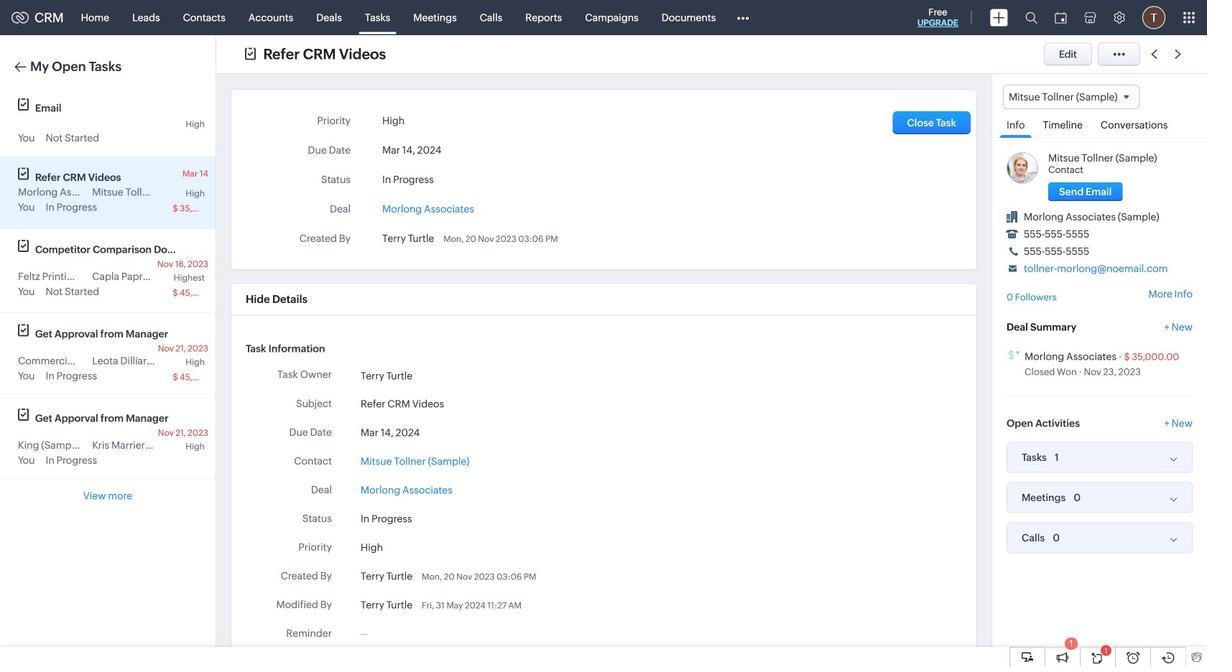 Task type: vqa. For each thing, say whether or not it's contained in the screenshot.
Number
no



Task type: describe. For each thing, give the bounding box(es) containing it.
calendar image
[[1055, 12, 1067, 23]]

logo image
[[11, 12, 29, 23]]

search element
[[1017, 0, 1046, 35]]

next record image
[[1175, 50, 1184, 59]]

profile image
[[1143, 6, 1166, 29]]

profile element
[[1134, 0, 1174, 35]]

create menu image
[[990, 9, 1008, 26]]



Task type: locate. For each thing, give the bounding box(es) containing it.
Other Modules field
[[728, 6, 759, 29]]

None field
[[1003, 85, 1140, 109]]

search image
[[1026, 11, 1038, 24]]

previous record image
[[1151, 50, 1158, 59]]

create menu element
[[982, 0, 1017, 35]]

None button
[[1049, 183, 1123, 201]]



